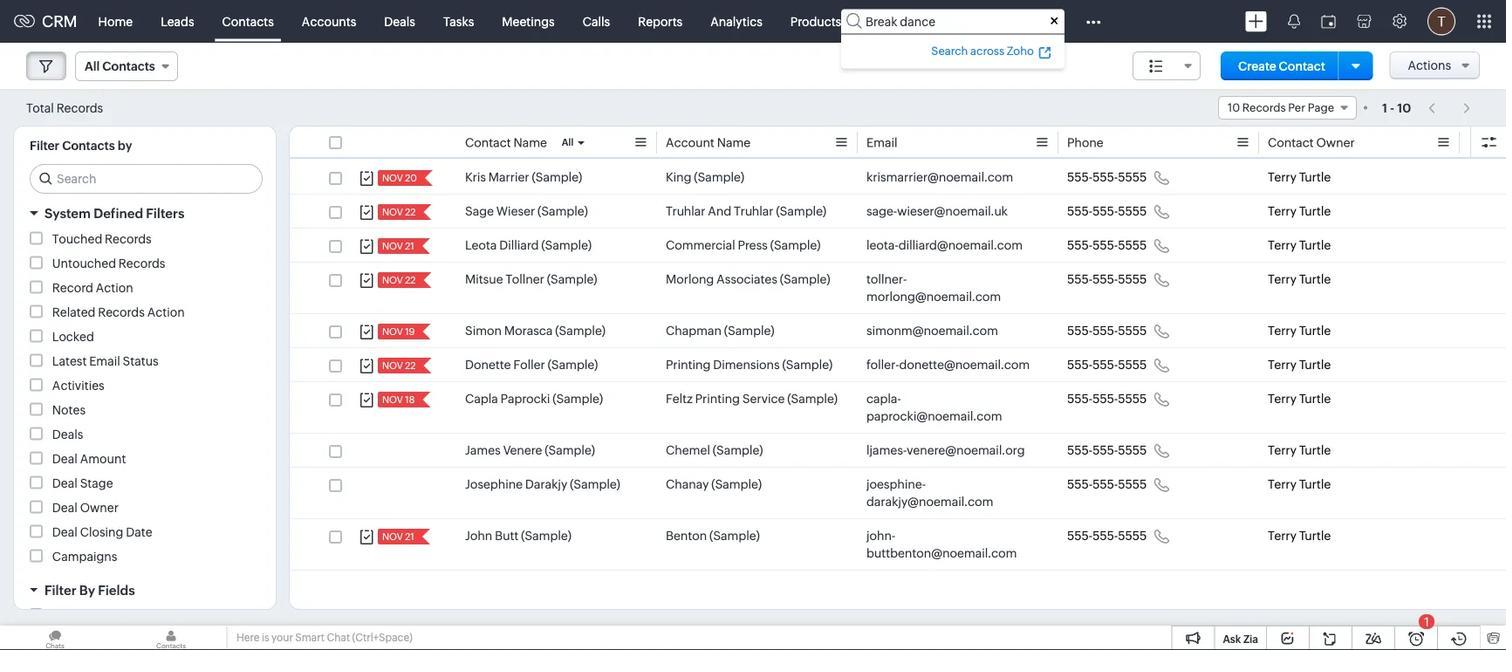 Task type: describe. For each thing, give the bounding box(es) containing it.
commercial
[[666, 238, 735, 252]]

leota-
[[866, 238, 899, 252]]

1 horizontal spatial name
[[513, 136, 547, 150]]

foller-
[[866, 358, 899, 372]]

turtle for wieser@noemail.uk
[[1299, 204, 1331, 218]]

donette foller (sample) link
[[465, 356, 598, 373]]

reports link
[[624, 0, 697, 42]]

sage-wieser@noemail.uk
[[866, 204, 1008, 218]]

analytics link
[[697, 0, 776, 42]]

nov 22 link for mitsue
[[378, 272, 418, 288]]

create contact button
[[1221, 51, 1343, 80]]

nov for kris marrier (sample)
[[382, 173, 403, 184]]

5555 for leota-dilliard@noemail.com
[[1118, 238, 1147, 252]]

nov for sage wieser (sample)
[[382, 207, 403, 218]]

terry for buttbenton@noemail.com
[[1268, 529, 1297, 543]]

chanay (sample) link
[[666, 476, 762, 493]]

records for untouched
[[119, 256, 165, 270]]

capla paprocki (sample) link
[[465, 390, 603, 407]]

nov 21 for leota dilliard (sample)
[[382, 241, 414, 252]]

deal for deal owner
[[52, 500, 78, 514]]

size image
[[1149, 58, 1163, 74]]

All Contacts field
[[75, 51, 178, 81]]

sage-wieser@noemail.uk link
[[866, 202, 1008, 220]]

(sample) right foller
[[548, 358, 598, 372]]

5555 for john- buttbenton@noemail.com
[[1118, 529, 1147, 543]]

10 inside field
[[1228, 101, 1240, 114]]

locked
[[52, 329, 94, 343]]

5555 for joesphine- darakjy@noemail.com
[[1118, 477, 1147, 491]]

benton (sample) link
[[666, 527, 760, 544]]

john- buttbenton@noemail.com
[[866, 529, 1017, 560]]

deals link
[[370, 0, 429, 42]]

nov 21 link for leota
[[378, 238, 416, 254]]

mitsue tollner (sample)
[[465, 272, 597, 286]]

josephine darakjy (sample) link
[[465, 476, 620, 493]]

foller-donette@noemail.com link
[[866, 356, 1030, 373]]

Other Modules field
[[1075, 7, 1112, 35]]

owner for contact owner
[[1316, 136, 1355, 150]]

terry for darakjy@noemail.com
[[1268, 477, 1297, 491]]

records for total
[[56, 101, 103, 115]]

1 truhlar from the left
[[666, 204, 705, 218]]

record
[[52, 281, 93, 294]]

smart
[[295, 632, 325, 644]]

1 vertical spatial action
[[147, 305, 185, 319]]

meetings
[[502, 14, 555, 28]]

2 horizontal spatial name
[[717, 136, 751, 150]]

0 vertical spatial printing
[[666, 358, 711, 372]]

simonm@noemail.com link
[[866, 322, 998, 339]]

joesphine-
[[866, 477, 926, 491]]

turtle for morlong@noemail.com
[[1299, 272, 1331, 286]]

search across zoho link
[[929, 41, 1054, 60]]

tasks
[[443, 14, 474, 28]]

nov 21 for john butt (sample)
[[382, 531, 414, 542]]

filter for filter by fields
[[45, 582, 76, 598]]

morasca
[[504, 324, 553, 338]]

related records action
[[52, 305, 185, 319]]

1 terry turtle from the top
[[1268, 170, 1331, 184]]

5 terry from the top
[[1268, 324, 1297, 338]]

0 vertical spatial account
[[666, 136, 715, 150]]

deal for deal stage
[[52, 476, 78, 490]]

all contacts
[[85, 59, 155, 73]]

tasks link
[[429, 0, 488, 42]]

row group containing kris marrier (sample)
[[290, 161, 1506, 571]]

simon morasca (sample) link
[[465, 322, 606, 339]]

nov 22 for donette foller (sample)
[[382, 360, 416, 371]]

terry turtle for wieser@noemail.uk
[[1268, 204, 1331, 218]]

contact inside create contact button
[[1279, 59, 1325, 73]]

5 turtle from the top
[[1299, 324, 1331, 338]]

record action
[[52, 281, 133, 294]]

0 vertical spatial contacts
[[222, 14, 274, 28]]

contact name
[[465, 136, 547, 150]]

status
[[123, 354, 159, 368]]

nov 21 link for john
[[378, 529, 416, 544]]

actions
[[1408, 58, 1451, 72]]

chemel (sample)
[[666, 443, 763, 457]]

5555 for sage-wieser@noemail.uk
[[1118, 204, 1147, 218]]

kris marrier (sample) link
[[465, 168, 582, 186]]

terry for paprocki@noemail.com
[[1268, 392, 1297, 406]]

untouched records
[[52, 256, 165, 270]]

chemel
[[666, 443, 710, 457]]

nov for simon morasca (sample)
[[382, 326, 403, 337]]

campaigns
[[52, 549, 117, 563]]

sage wieser (sample) link
[[465, 202, 588, 220]]

1 horizontal spatial 10
[[1397, 101, 1411, 115]]

0 horizontal spatial action
[[96, 281, 133, 294]]

reports
[[638, 14, 683, 28]]

leota-dilliard@noemail.com link
[[866, 236, 1023, 254]]

fields
[[98, 582, 135, 598]]

(sample) up service
[[782, 358, 833, 372]]

meetings link
[[488, 0, 569, 42]]

contact for contact name
[[465, 136, 511, 150]]

profile element
[[1417, 0, 1466, 42]]

terry turtle for darakjy@noemail.com
[[1268, 477, 1331, 491]]

here
[[236, 632, 260, 644]]

feltz printing service (sample) link
[[666, 390, 838, 407]]

records for touched
[[105, 232, 152, 246]]

and
[[708, 204, 731, 218]]

records for related
[[98, 305, 145, 319]]

morlong associates (sample) link
[[666, 270, 830, 288]]

ask
[[1223, 633, 1241, 645]]

1 terry from the top
[[1268, 170, 1297, 184]]

crm link
[[14, 12, 77, 30]]

1 vertical spatial printing
[[695, 392, 740, 406]]

22 for sage
[[405, 207, 416, 218]]

amount
[[80, 452, 126, 466]]

22 for mitsue
[[405, 275, 416, 286]]

leota-dilliard@noemail.com
[[866, 238, 1023, 252]]

555-555-5555 for foller-donette@noemail.com
[[1067, 358, 1147, 372]]

nov 22 for sage wieser (sample)
[[382, 207, 416, 218]]

(sample) right "wieser"
[[538, 204, 588, 218]]

capla-
[[866, 392, 901, 406]]

page
[[1308, 101, 1334, 114]]

sage-
[[866, 204, 897, 218]]

5555 for capla- paprocki@noemail.com
[[1118, 392, 1147, 406]]

deal for deal closing date
[[52, 525, 78, 539]]

(sample) right darakjy
[[570, 477, 620, 491]]

terry turtle for dilliard@noemail.com
[[1268, 238, 1331, 252]]

morlong@noemail.com
[[866, 290, 1001, 304]]

tollner-
[[866, 272, 907, 286]]

(sample) up commercial press (sample) link
[[776, 204, 826, 218]]

555-555-5555 for capla- paprocki@noemail.com
[[1067, 392, 1147, 406]]

date
[[126, 525, 152, 539]]

donette foller (sample)
[[465, 358, 598, 372]]

capla
[[465, 392, 498, 406]]

touched records
[[52, 232, 152, 246]]

create menu image
[[1245, 11, 1267, 32]]

terry for morlong@noemail.com
[[1268, 272, 1297, 286]]

across
[[970, 44, 1004, 57]]

josephine
[[465, 477, 523, 491]]

chemel (sample) link
[[666, 442, 763, 459]]

nov 18
[[382, 394, 415, 405]]

filter by fields
[[45, 582, 135, 598]]

donette@noemail.com
[[899, 358, 1030, 372]]

terry turtle for venere@noemail.org
[[1268, 443, 1331, 457]]

555-555-5555 for simonm@noemail.com
[[1067, 324, 1147, 338]]

turtle for dilliard@noemail.com
[[1299, 238, 1331, 252]]

deal owner
[[52, 500, 119, 514]]

-
[[1390, 101, 1395, 115]]

contacts for all contacts
[[102, 59, 155, 73]]

1 for 1
[[1424, 615, 1429, 629]]

services
[[939, 14, 987, 28]]

feltz
[[666, 392, 693, 406]]

james
[[465, 443, 501, 457]]

create contact
[[1238, 59, 1325, 73]]

kris marrier (sample)
[[465, 170, 582, 184]]

josephine darakjy (sample)
[[465, 477, 620, 491]]

5555 for foller-donette@noemail.com
[[1118, 358, 1147, 372]]

king (sample)
[[666, 170, 744, 184]]

1 - 10
[[1382, 101, 1411, 115]]

feltz printing service (sample)
[[666, 392, 838, 406]]

per
[[1288, 101, 1305, 114]]

defined
[[94, 206, 143, 221]]

zoho
[[1007, 44, 1034, 57]]

0 horizontal spatial account name
[[52, 608, 137, 622]]

signals element
[[1277, 0, 1311, 43]]

Search text field
[[31, 165, 262, 193]]

(ctrl+space)
[[352, 632, 412, 644]]

commercial press (sample) link
[[666, 236, 821, 254]]

22 for donette
[[405, 360, 416, 371]]

terry for donette@noemail.com
[[1268, 358, 1297, 372]]

(sample) right service
[[787, 392, 838, 406]]

john-
[[866, 529, 896, 543]]



Task type: locate. For each thing, give the bounding box(es) containing it.
7 terry from the top
[[1268, 392, 1297, 406]]

wieser@noemail.uk
[[897, 204, 1008, 218]]

truhlar and truhlar (sample)
[[666, 204, 826, 218]]

7 turtle from the top
[[1299, 392, 1331, 406]]

nov 18 link
[[378, 392, 417, 407]]

555-555-5555 for john- buttbenton@noemail.com
[[1067, 529, 1147, 543]]

records inside field
[[1242, 101, 1286, 114]]

10 555-555-5555 from the top
[[1067, 529, 1147, 543]]

(sample) right paprocki
[[553, 392, 603, 406]]

related
[[52, 305, 95, 319]]

5 nov from the top
[[382, 326, 403, 337]]

(sample) up 'printing dimensions (sample)' link
[[724, 324, 774, 338]]

kris
[[465, 170, 486, 184]]

None field
[[1133, 51, 1201, 80]]

terry turtle for buttbenton@noemail.com
[[1268, 529, 1331, 543]]

1 vertical spatial account
[[52, 608, 101, 622]]

1 deal from the top
[[52, 452, 78, 466]]

10
[[1397, 101, 1411, 115], [1228, 101, 1240, 114]]

ljames-venere@noemail.org link
[[866, 442, 1025, 459]]

0 vertical spatial 22
[[405, 207, 416, 218]]

(sample) up chanay (sample)
[[713, 443, 763, 457]]

row group
[[290, 161, 1506, 571]]

all for all
[[562, 137, 574, 148]]

10 down create
[[1228, 101, 1240, 114]]

0 vertical spatial filter
[[30, 139, 59, 153]]

phone
[[1067, 136, 1104, 150]]

nov inside 'link'
[[382, 394, 403, 405]]

555-555-5555 for leota-dilliard@noemail.com
[[1067, 238, 1147, 252]]

21 left the john
[[405, 531, 414, 542]]

action up status
[[147, 305, 185, 319]]

terry turtle for donette@noemail.com
[[1268, 358, 1331, 372]]

2 truhlar from the left
[[734, 204, 774, 218]]

22
[[405, 207, 416, 218], [405, 275, 416, 286], [405, 360, 416, 371]]

truhlar left and
[[666, 204, 705, 218]]

22 up 19
[[405, 275, 416, 286]]

1 horizontal spatial account
[[666, 136, 715, 150]]

8 turtle from the top
[[1299, 443, 1331, 457]]

owner for deal owner
[[80, 500, 119, 514]]

1 nov 21 from the top
[[382, 241, 414, 252]]

2 vertical spatial 22
[[405, 360, 416, 371]]

8 terry turtle from the top
[[1268, 443, 1331, 457]]

printing right feltz
[[695, 392, 740, 406]]

terry turtle for morlong@noemail.com
[[1268, 272, 1331, 286]]

contact for contact owner
[[1268, 136, 1314, 150]]

system defined filters
[[45, 206, 184, 221]]

0 horizontal spatial deals
[[52, 427, 83, 441]]

2 22 from the top
[[405, 275, 416, 286]]

latest
[[52, 354, 87, 368]]

james venere (sample) link
[[465, 442, 595, 459]]

navigation
[[1420, 95, 1480, 120]]

joesphine- darakjy@noemail.com
[[866, 477, 993, 509]]

9 terry turtle from the top
[[1268, 477, 1331, 491]]

nov 21 left the john
[[382, 531, 414, 542]]

deal left stage
[[52, 476, 78, 490]]

profile image
[[1428, 7, 1455, 35]]

0 horizontal spatial 1
[[1382, 101, 1387, 115]]

0 vertical spatial nov 22 link
[[378, 204, 418, 220]]

1 horizontal spatial owner
[[1316, 136, 1355, 150]]

turtle for paprocki@noemail.com
[[1299, 392, 1331, 406]]

nov for mitsue tollner (sample)
[[382, 275, 403, 286]]

foller-donette@noemail.com
[[866, 358, 1030, 372]]

Search field
[[841, 9, 1065, 34]]

7 terry turtle from the top
[[1268, 392, 1331, 406]]

9 5555 from the top
[[1118, 477, 1147, 491]]

2 555-555-5555 from the top
[[1067, 204, 1147, 218]]

9 turtle from the top
[[1299, 477, 1331, 491]]

0 vertical spatial action
[[96, 281, 133, 294]]

1 horizontal spatial deals
[[384, 14, 415, 28]]

9 terry from the top
[[1268, 477, 1297, 491]]

2 nov 22 from the top
[[382, 275, 416, 286]]

john butt (sample) link
[[465, 527, 571, 544]]

10 turtle from the top
[[1299, 529, 1331, 543]]

nov 21 link left the john
[[378, 529, 416, 544]]

1 nov 22 link from the top
[[378, 204, 418, 220]]

0 horizontal spatial owner
[[80, 500, 119, 514]]

chat
[[327, 632, 350, 644]]

1 555-555-5555 from the top
[[1067, 170, 1147, 184]]

nov left 18
[[382, 394, 403, 405]]

turtle for venere@noemail.org
[[1299, 443, 1331, 457]]

nov for leota dilliard (sample)
[[382, 241, 403, 252]]

6 turtle from the top
[[1299, 358, 1331, 372]]

closing
[[80, 525, 123, 539]]

(sample) right butt
[[521, 529, 571, 543]]

1 vertical spatial 1
[[1424, 615, 1429, 629]]

records down record action
[[98, 305, 145, 319]]

5555 for ljames-venere@noemail.org
[[1118, 443, 1147, 457]]

6 555-555-5555 from the top
[[1067, 358, 1147, 372]]

chats image
[[0, 626, 110, 650]]

filter down total
[[30, 139, 59, 153]]

0 vertical spatial 21
[[405, 241, 414, 252]]

nov for donette foller (sample)
[[382, 360, 403, 371]]

nov 22 up nov 19 link
[[382, 275, 416, 286]]

1 vertical spatial filter
[[45, 582, 76, 598]]

1 for 1 - 10
[[1382, 101, 1387, 115]]

records down defined
[[105, 232, 152, 246]]

(sample) up darakjy
[[545, 443, 595, 457]]

king
[[666, 170, 691, 184]]

nov 22 link down nov 20
[[378, 204, 418, 220]]

name down fields at bottom left
[[103, 608, 137, 622]]

account up king
[[666, 136, 715, 150]]

dilliard
[[499, 238, 539, 252]]

5555 for tollner- morlong@noemail.com
[[1118, 272, 1147, 286]]

555-555-5555 for sage-wieser@noemail.uk
[[1067, 204, 1147, 218]]

10 right "-"
[[1397, 101, 1411, 115]]

2 5555 from the top
[[1118, 204, 1147, 218]]

records
[[56, 101, 103, 115], [1242, 101, 1286, 114], [105, 232, 152, 246], [119, 256, 165, 270], [98, 305, 145, 319]]

nov 22 link
[[378, 204, 418, 220], [378, 272, 418, 288], [378, 358, 418, 373]]

truhlar up press
[[734, 204, 774, 218]]

terry
[[1268, 170, 1297, 184], [1268, 204, 1297, 218], [1268, 238, 1297, 252], [1268, 272, 1297, 286], [1268, 324, 1297, 338], [1268, 358, 1297, 372], [1268, 392, 1297, 406], [1268, 443, 1297, 457], [1268, 477, 1297, 491], [1268, 529, 1297, 543]]

nov up nov 19 link
[[382, 275, 403, 286]]

555-555-5555 for krismarrier@noemail.com
[[1067, 170, 1147, 184]]

0 vertical spatial owner
[[1316, 136, 1355, 150]]

1 vertical spatial nov 22 link
[[378, 272, 418, 288]]

3 terry turtle from the top
[[1268, 238, 1331, 252]]

nov 22 link for donette
[[378, 358, 418, 373]]

krismarrier@noemail.com link
[[866, 168, 1013, 186]]

terry for venere@noemail.org
[[1268, 443, 1297, 457]]

1 vertical spatial nov 21 link
[[378, 529, 416, 544]]

turtle for darakjy@noemail.com
[[1299, 477, 1331, 491]]

nov 21 down nov 20
[[382, 241, 414, 252]]

account name up the king (sample)
[[666, 136, 751, 150]]

email right latest at the left bottom
[[89, 354, 120, 368]]

2 turtle from the top
[[1299, 204, 1331, 218]]

nov 22 link down nov 19
[[378, 358, 418, 373]]

6 terry turtle from the top
[[1268, 358, 1331, 372]]

calendar image
[[1321, 14, 1336, 28]]

deals down notes
[[52, 427, 83, 441]]

555-555-5555 for ljames-venere@noemail.org
[[1067, 443, 1147, 457]]

(sample) right morasca
[[555, 324, 606, 338]]

nov 22 link up nov 19 link
[[378, 272, 418, 288]]

2 nov 21 link from the top
[[378, 529, 416, 544]]

sage
[[465, 204, 494, 218]]

james venere (sample)
[[465, 443, 595, 457]]

printing down chapman
[[666, 358, 711, 372]]

darakjy
[[525, 477, 567, 491]]

all inside field
[[85, 59, 100, 73]]

projects
[[1015, 14, 1061, 28]]

deal down deal stage
[[52, 500, 78, 514]]

chapman (sample)
[[666, 324, 774, 338]]

22 down 19
[[405, 360, 416, 371]]

email up 'krismarrier@noemail.com'
[[866, 136, 898, 150]]

(sample) right associates on the top
[[780, 272, 830, 286]]

22 down 20
[[405, 207, 416, 218]]

1 vertical spatial all
[[562, 137, 574, 148]]

0 vertical spatial nov 21 link
[[378, 238, 416, 254]]

sage wieser (sample)
[[465, 204, 588, 218]]

(sample) right tollner
[[547, 272, 597, 286]]

contact down 10 records per page field
[[1268, 136, 1314, 150]]

leota dilliard (sample)
[[465, 238, 592, 252]]

deal for deal amount
[[52, 452, 78, 466]]

deal up deal stage
[[52, 452, 78, 466]]

2 vertical spatial nov 22
[[382, 360, 416, 371]]

(sample) right press
[[770, 238, 821, 252]]

555-555-5555 for tollner- morlong@noemail.com
[[1067, 272, 1147, 286]]

contact
[[1279, 59, 1325, 73], [465, 136, 511, 150], [1268, 136, 1314, 150]]

1 nov 21 link from the top
[[378, 238, 416, 254]]

5555 for krismarrier@noemail.com
[[1118, 170, 1147, 184]]

5555 for simonm@noemail.com
[[1118, 324, 1147, 338]]

activities
[[52, 378, 104, 392]]

1 21 from the top
[[405, 241, 414, 252]]

0 horizontal spatial 10
[[1228, 101, 1240, 114]]

1 horizontal spatial email
[[866, 136, 898, 150]]

action
[[96, 281, 133, 294], [147, 305, 185, 319]]

0 vertical spatial nov 21
[[382, 241, 414, 252]]

name up 'kris marrier (sample)' "link"
[[513, 136, 547, 150]]

0 horizontal spatial email
[[89, 354, 120, 368]]

terry turtle for paprocki@noemail.com
[[1268, 392, 1331, 406]]

5 terry turtle from the top
[[1268, 324, 1331, 338]]

2 nov 21 from the top
[[382, 531, 414, 542]]

quotes link
[[855, 0, 925, 42]]

1 horizontal spatial truhlar
[[734, 204, 774, 218]]

4 terry turtle from the top
[[1268, 272, 1331, 286]]

nov left 20
[[382, 173, 403, 184]]

ljames-venere@noemail.org
[[866, 443, 1025, 457]]

21 for leota
[[405, 241, 414, 252]]

deals left tasks
[[384, 14, 415, 28]]

turtle for buttbenton@noemail.com
[[1299, 529, 1331, 543]]

0 vertical spatial email
[[866, 136, 898, 150]]

contact up kris
[[465, 136, 511, 150]]

terry for dilliard@noemail.com
[[1268, 238, 1297, 252]]

2 vertical spatial contacts
[[62, 139, 115, 153]]

8 555-555-5555 from the top
[[1067, 443, 1147, 457]]

(sample) inside "link"
[[532, 170, 582, 184]]

(sample) up sage wieser (sample)
[[532, 170, 582, 184]]

3 nov 22 link from the top
[[378, 358, 418, 373]]

venere
[[503, 443, 542, 457]]

21 for john
[[405, 531, 414, 542]]

3 terry from the top
[[1268, 238, 1297, 252]]

7 5555 from the top
[[1118, 392, 1147, 406]]

nov inside "link"
[[382, 173, 403, 184]]

paprocki@noemail.com
[[866, 409, 1002, 423]]

1 vertical spatial account name
[[52, 608, 137, 622]]

turtle for donette@noemail.com
[[1299, 358, 1331, 372]]

nov for john butt (sample)
[[382, 531, 403, 542]]

8 5555 from the top
[[1118, 443, 1147, 457]]

9 555-555-5555 from the top
[[1067, 477, 1147, 491]]

krismarrier@noemail.com
[[866, 170, 1013, 184]]

nov 22 link for sage
[[378, 204, 418, 220]]

0 horizontal spatial name
[[103, 608, 137, 622]]

1 horizontal spatial all
[[562, 137, 574, 148]]

0 vertical spatial nov 22
[[382, 207, 416, 218]]

nov 21 link down nov 20
[[378, 238, 416, 254]]

0 horizontal spatial all
[[85, 59, 100, 73]]

records down touched records
[[119, 256, 165, 270]]

filter contacts by
[[30, 139, 132, 153]]

1 nov 22 from the top
[[382, 207, 416, 218]]

6 nov from the top
[[382, 360, 403, 371]]

0 horizontal spatial truhlar
[[666, 204, 705, 218]]

system defined filters button
[[14, 198, 276, 229]]

deal up campaigns at the left bottom
[[52, 525, 78, 539]]

venere@noemail.org
[[907, 443, 1025, 457]]

joesphine- darakjy@noemail.com link
[[866, 476, 1032, 510]]

1 horizontal spatial action
[[147, 305, 185, 319]]

(sample) up and
[[694, 170, 744, 184]]

contacts inside field
[[102, 59, 155, 73]]

terry for wieser@noemail.uk
[[1268, 204, 1297, 218]]

name up the king (sample)
[[717, 136, 751, 150]]

marrier
[[488, 170, 529, 184]]

10 Records Per Page field
[[1218, 96, 1357, 120]]

3 555-555-5555 from the top
[[1067, 238, 1147, 252]]

zia
[[1243, 633, 1258, 645]]

1 22 from the top
[[405, 207, 416, 218]]

1 turtle from the top
[[1299, 170, 1331, 184]]

ljames-
[[866, 443, 907, 457]]

10 terry turtle from the top
[[1268, 529, 1331, 543]]

nov up nov 18 'link'
[[382, 360, 403, 371]]

contacts image
[[116, 626, 226, 650]]

2 21 from the top
[[405, 531, 414, 542]]

(sample) right benton
[[709, 529, 760, 543]]

0 vertical spatial all
[[85, 59, 100, 73]]

deal closing date
[[52, 525, 152, 539]]

1 vertical spatial owner
[[80, 500, 119, 514]]

10 5555 from the top
[[1118, 529, 1147, 543]]

deals
[[384, 14, 415, 28], [52, 427, 83, 441]]

truhlar and truhlar (sample) link
[[666, 202, 826, 220]]

morlong associates (sample)
[[666, 272, 830, 286]]

1 vertical spatial email
[[89, 354, 120, 368]]

contacts right leads "link"
[[222, 14, 274, 28]]

555-555-5555 for joesphine- darakjy@noemail.com
[[1067, 477, 1147, 491]]

3 5555 from the top
[[1118, 238, 1147, 252]]

filter inside "dropdown button"
[[45, 582, 76, 598]]

1 nov from the top
[[382, 173, 403, 184]]

darakjy@noemail.com
[[866, 495, 993, 509]]

records for 10
[[1242, 101, 1286, 114]]

service
[[742, 392, 785, 406]]

1 vertical spatial contacts
[[102, 59, 155, 73]]

signals image
[[1288, 14, 1300, 29]]

0 vertical spatial deals
[[384, 14, 415, 28]]

nov 22 for mitsue tollner (sample)
[[382, 275, 416, 286]]

simon
[[465, 324, 502, 338]]

owner down page
[[1316, 136, 1355, 150]]

2 terry from the top
[[1268, 204, 1297, 218]]

3 nov 22 from the top
[[382, 360, 416, 371]]

benton
[[666, 529, 707, 543]]

1 vertical spatial nov 21
[[382, 531, 414, 542]]

mitsue
[[465, 272, 503, 286]]

1 5555 from the top
[[1118, 170, 1147, 184]]

action up related records action
[[96, 281, 133, 294]]

2 vertical spatial nov 22 link
[[378, 358, 418, 373]]

loading image
[[106, 106, 114, 112]]

0 vertical spatial account name
[[666, 136, 751, 150]]

2 nov from the top
[[382, 207, 403, 218]]

nov 20 link
[[378, 170, 419, 186]]

home link
[[84, 0, 147, 42]]

contacts for filter contacts by
[[62, 139, 115, 153]]

nov down nov 20 "link"
[[382, 207, 403, 218]]

5 5555 from the top
[[1118, 324, 1147, 338]]

0 vertical spatial 1
[[1382, 101, 1387, 115]]

1 vertical spatial 22
[[405, 275, 416, 286]]

4 555-555-5555 from the top
[[1067, 272, 1147, 286]]

0 horizontal spatial account
[[52, 608, 101, 622]]

nov 22 up nov 18 'link'
[[382, 360, 416, 371]]

4 terry from the top
[[1268, 272, 1297, 286]]

(sample)
[[532, 170, 582, 184], [694, 170, 744, 184], [538, 204, 588, 218], [776, 204, 826, 218], [541, 238, 592, 252], [770, 238, 821, 252], [547, 272, 597, 286], [780, 272, 830, 286], [555, 324, 606, 338], [724, 324, 774, 338], [548, 358, 598, 372], [782, 358, 833, 372], [553, 392, 603, 406], [787, 392, 838, 406], [545, 443, 595, 457], [713, 443, 763, 457], [570, 477, 620, 491], [711, 477, 762, 491], [521, 529, 571, 543], [709, 529, 760, 543]]

(sample) down the chemel (sample)
[[711, 477, 762, 491]]

nov 22
[[382, 207, 416, 218], [382, 275, 416, 286], [382, 360, 416, 371]]

crm
[[42, 12, 77, 30]]

capla- paprocki@noemail.com
[[866, 392, 1002, 423]]

contacts left by
[[62, 139, 115, 153]]

3 nov from the top
[[382, 241, 403, 252]]

4 5555 from the top
[[1118, 272, 1147, 286]]

create menu element
[[1235, 0, 1277, 42]]

3 turtle from the top
[[1299, 238, 1331, 252]]

nov 20
[[382, 173, 417, 184]]

1 horizontal spatial account name
[[666, 136, 751, 150]]

4 nov from the top
[[382, 275, 403, 286]]

account name down filter by fields
[[52, 608, 137, 622]]

chanay (sample)
[[666, 477, 762, 491]]

1 vertical spatial nov 22
[[382, 275, 416, 286]]

3 22 from the top
[[405, 360, 416, 371]]

6 5555 from the top
[[1118, 358, 1147, 372]]

touched
[[52, 232, 102, 246]]

all up 'kris marrier (sample)'
[[562, 137, 574, 148]]

records left per
[[1242, 101, 1286, 114]]

2 nov 22 link from the top
[[378, 272, 418, 288]]

dilliard@noemail.com
[[899, 238, 1023, 252]]

4 turtle from the top
[[1299, 272, 1331, 286]]

john
[[465, 529, 492, 543]]

8 nov from the top
[[382, 531, 403, 542]]

18
[[405, 394, 415, 405]]

all up total records
[[85, 59, 100, 73]]

nov 22 down nov 20
[[382, 207, 416, 218]]

records left loading image
[[56, 101, 103, 115]]

by
[[118, 139, 132, 153]]

owner up closing
[[80, 500, 119, 514]]

2 deal from the top
[[52, 476, 78, 490]]

filter left the by
[[45, 582, 76, 598]]

donette
[[465, 358, 511, 372]]

nov left 19
[[382, 326, 403, 337]]

nov for capla paprocki (sample)
[[382, 394, 403, 405]]

21 down 20
[[405, 241, 414, 252]]

contacts up loading image
[[102, 59, 155, 73]]

nov down nov 20
[[382, 241, 403, 252]]

2 terry turtle from the top
[[1268, 204, 1331, 218]]

capla- paprocki@noemail.com link
[[866, 390, 1032, 425]]

10 terry from the top
[[1268, 529, 1297, 543]]

deal amount
[[52, 452, 126, 466]]

8 terry from the top
[[1268, 443, 1297, 457]]

1 vertical spatial deals
[[52, 427, 83, 441]]

calls link
[[569, 0, 624, 42]]

5 555-555-5555 from the top
[[1067, 324, 1147, 338]]

7 555-555-5555 from the top
[[1067, 392, 1147, 406]]

all for all contacts
[[85, 59, 100, 73]]

1 horizontal spatial 1
[[1424, 615, 1429, 629]]

7 nov from the top
[[382, 394, 403, 405]]

nov left the john
[[382, 531, 403, 542]]

untouched
[[52, 256, 116, 270]]

1 vertical spatial 21
[[405, 531, 414, 542]]

(sample) right dilliard
[[541, 238, 592, 252]]

contact up per
[[1279, 59, 1325, 73]]

account down the by
[[52, 608, 101, 622]]

6 terry from the top
[[1268, 358, 1297, 372]]

foller
[[513, 358, 545, 372]]

here is your smart chat (ctrl+space)
[[236, 632, 412, 644]]

4 deal from the top
[[52, 525, 78, 539]]

filter for filter contacts by
[[30, 139, 59, 153]]

chapman (sample) link
[[666, 322, 774, 339]]

morlong
[[666, 272, 714, 286]]

3 deal from the top
[[52, 500, 78, 514]]

nov 19 link
[[378, 324, 417, 339]]

chanay
[[666, 477, 709, 491]]



Task type: vqa. For each thing, say whether or not it's contained in the screenshot.


